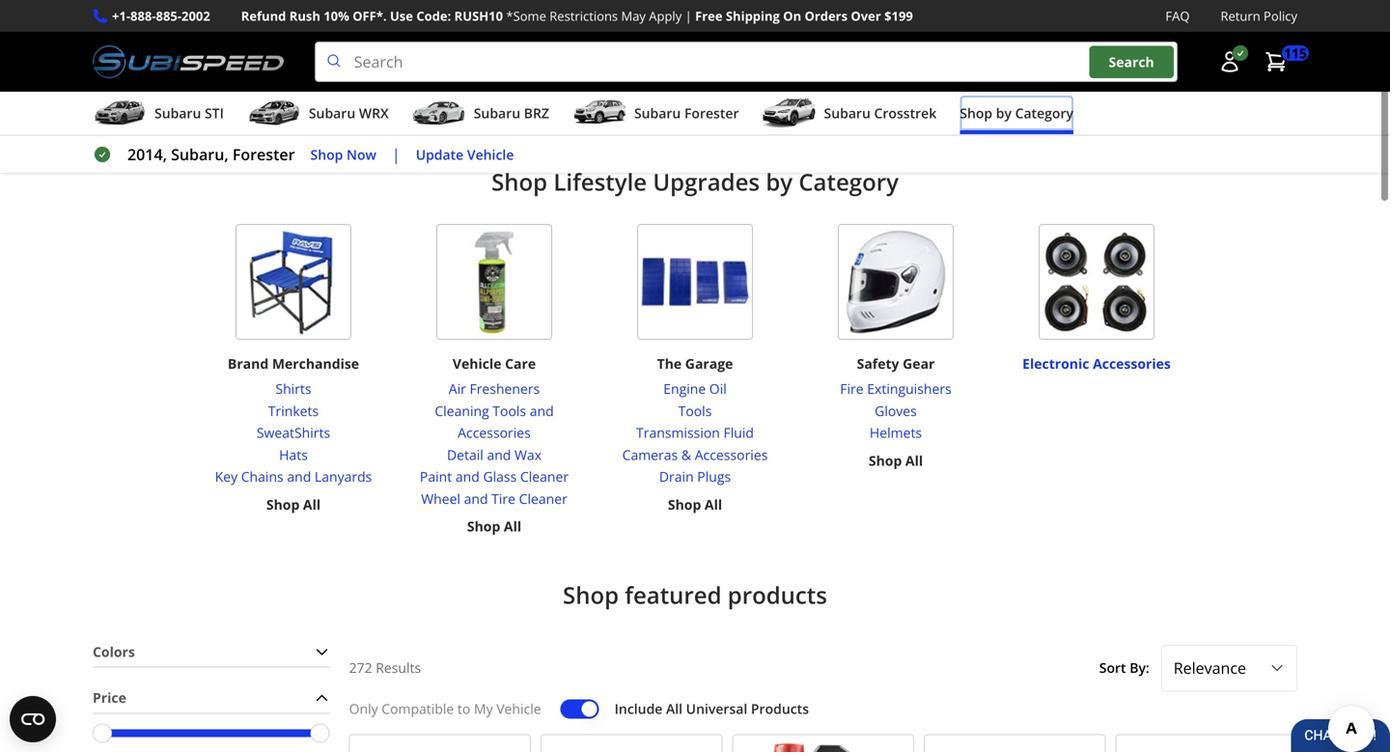 Task type: locate. For each thing, give the bounding box(es) containing it.
camping down carriers,
[[822, 56, 884, 77]]

easily
[[243, 56, 283, 77]]

1 vertical spatial by
[[766, 166, 793, 198]]

safety
[[857, 354, 899, 373]]

free
[[695, 7, 723, 25]]

subaru up roof
[[346, 10, 398, 31]]

subaru left the sti
[[154, 104, 201, 122]]

0 vertical spatial by
[[996, 104, 1012, 122]]

crosstrek inside dropdown button
[[874, 104, 937, 122]]

gear up organizers,
[[396, 56, 428, 77]]

you
[[1065, 33, 1092, 54]]

all down "key chains and lanyards" link
[[303, 495, 321, 514]]

read
[[660, 94, 693, 112]]

1 vertical spatial accessories
[[985, 102, 1067, 123]]

lifestyle up allow
[[1027, 10, 1082, 31]]

crosstrek
[[571, 10, 640, 31], [874, 104, 937, 122]]

0 horizontal spatial gear
[[340, 79, 372, 100]]

racks, up we
[[708, 33, 750, 54]]

over
[[851, 7, 881, 25]]

shop all link for cameras
[[668, 494, 722, 516]]

enjoyable.
[[755, 79, 829, 100]]

electronic accessories
[[1023, 354, 1171, 373]]

1 vertical spatial forester
[[233, 144, 295, 165]]

update vehicle button
[[416, 144, 514, 166]]

| left free
[[685, 7, 692, 25]]

and down easily
[[243, 79, 271, 100]]

all down plugs
[[705, 495, 722, 514]]

make
[[479, 79, 518, 100]]

vehicle
[[467, 145, 514, 163], [453, 354, 502, 373], [496, 700, 541, 718]]

tools
[[493, 402, 526, 420], [678, 402, 712, 420]]

and down "fresheners"
[[530, 402, 554, 420]]

subaru up new
[[309, 104, 356, 122]]

vehicle right my
[[496, 700, 541, 718]]

subaru forester
[[634, 104, 739, 122]]

10%
[[324, 7, 349, 25]]

enhance your subaru wrx, sti, forester, and crosstrek to complement your active lifestyle with our range of lifestyle accessories. from roof racks and cargo carriers to bike racks, ski racks, and kayak carriers, these accessories allow you to easily transport your gear and equipment for outdoor adventures. we also offer camping accessories, such as rooftop tents and camping gear organizers, to make your outdoor experiences more enjoyable. consider manufacturers like yakima, and rhino-rack for their reliable and durable lifestyle accessories. upgrade your subaru with these lifestyle accessories and embark on new adventures with ease and convenience.
[[243, 10, 1130, 146]]

1 vertical spatial accessories
[[458, 423, 531, 442]]

subaru brz button
[[412, 96, 549, 134]]

2 vertical spatial with
[[445, 126, 476, 146]]

2 vertical spatial accessories
[[695, 445, 768, 464]]

shop down drain
[[668, 495, 701, 514]]

of
[[1009, 10, 1023, 31]]

crosstrek down consider
[[874, 104, 937, 122]]

shirts link
[[215, 378, 372, 400]]

by down a subaru crosstrek thumbnail image
[[766, 166, 793, 198]]

racks,
[[639, 33, 681, 54], [708, 33, 750, 54]]

0 vertical spatial camping
[[822, 56, 884, 77]]

cleaning tools and accessories link
[[402, 400, 587, 444]]

shop all link down drain plugs "link"
[[668, 494, 722, 516]]

outdoor
[[571, 56, 630, 77], [559, 79, 618, 100]]

shop all link for chains
[[266, 494, 321, 516]]

shop down ease
[[492, 166, 548, 198]]

for down carriers
[[547, 56, 567, 77]]

subaru down experiences
[[634, 104, 681, 122]]

shop all link down the wheel and tire cleaner link
[[467, 516, 521, 538]]

reliable
[[390, 102, 444, 123]]

*some
[[506, 7, 546, 25]]

category down like
[[1015, 104, 1074, 122]]

crosstrek up bike
[[571, 10, 640, 31]]

outdoor down bike
[[571, 56, 630, 77]]

to up adventures.
[[644, 10, 659, 31]]

1 vertical spatial category
[[799, 166, 899, 198]]

cleaner down wax
[[520, 467, 569, 486]]

1 horizontal spatial tools
[[678, 402, 712, 420]]

and up carriers
[[540, 10, 567, 31]]

0 vertical spatial accessories.
[[243, 33, 330, 54]]

by
[[996, 104, 1012, 122], [766, 166, 793, 198]]

1 vertical spatial with
[[847, 102, 878, 123]]

2 racks, from the left
[[708, 33, 750, 54]]

their
[[352, 102, 386, 123]]

tools inside the garage engine oil tools transmission fluid cameras & accessories drain plugs shop all
[[678, 402, 712, 420]]

drain plugs link
[[622, 466, 768, 488]]

shop lifestyle upgrades by category
[[492, 166, 899, 198]]

cleaner right the "tire"
[[519, 489, 568, 508]]

open widget image
[[10, 696, 56, 742]]

1 vertical spatial outdoor
[[559, 79, 618, 100]]

0 vertical spatial crosstrek
[[571, 10, 640, 31]]

subaru down consider
[[824, 104, 871, 122]]

shop down the wheel and tire cleaner link
[[467, 517, 500, 535]]

brand merchandise image image
[[236, 224, 351, 340]]

a subaru crosstrek thumbnail image image
[[762, 99, 816, 128]]

accessories inside the garage engine oil tools transmission fluid cameras & accessories drain plugs shop all
[[695, 445, 768, 464]]

kayak
[[785, 33, 826, 54]]

all inside the garage engine oil tools transmission fluid cameras & accessories drain plugs shop all
[[705, 495, 722, 514]]

and
[[540, 10, 567, 31], [451, 33, 479, 54], [754, 33, 781, 54], [432, 56, 460, 77], [243, 79, 271, 100], [1100, 79, 1128, 100], [448, 102, 475, 123], [1071, 102, 1098, 123], [517, 126, 545, 146], [530, 402, 554, 420], [487, 445, 511, 464], [287, 467, 311, 486], [456, 467, 480, 486], [464, 489, 488, 508]]

category down subaru crosstrek dropdown button
[[799, 166, 899, 198]]

shop down "manufacturers"
[[960, 104, 993, 122]]

sweatshirts link
[[215, 422, 372, 444]]

sweatshirts
[[257, 423, 330, 442]]

your down roof
[[359, 56, 392, 77]]

0 horizontal spatial racks,
[[639, 33, 681, 54]]

0 vertical spatial with
[[899, 10, 930, 31]]

and down tents
[[1100, 79, 1128, 100]]

and down the sti, on the top left
[[451, 33, 479, 54]]

1 horizontal spatial forester
[[684, 104, 739, 122]]

vehicle up air fresheners link
[[453, 354, 502, 373]]

include
[[615, 700, 663, 718]]

rhino-
[[243, 102, 290, 123]]

1 vertical spatial gear
[[340, 79, 372, 100]]

1 horizontal spatial racks,
[[708, 33, 750, 54]]

forester down 'rhino-'
[[233, 144, 295, 165]]

code:
[[416, 7, 451, 25]]

1 vertical spatial vehicle
[[453, 354, 502, 373]]

0 horizontal spatial |
[[392, 144, 400, 165]]

for up new
[[328, 102, 348, 123]]

1 vertical spatial these
[[882, 102, 922, 123]]

forester down more at the right top of page
[[684, 104, 739, 122]]

1 vertical spatial crosstrek
[[874, 104, 937, 122]]

subaru crosstrek button
[[762, 96, 937, 134]]

accessories. down enhance
[[243, 33, 330, 54]]

and up also
[[754, 33, 781, 54]]

shop all link down helmets link
[[869, 450, 923, 472]]

0 vertical spatial |
[[685, 7, 692, 25]]

2 vertical spatial vehicle
[[496, 700, 541, 718]]

0 horizontal spatial for
[[328, 102, 348, 123]]

subaru up ease
[[474, 104, 520, 122]]

sort by:
[[1099, 659, 1150, 677]]

shop down helmets link
[[869, 451, 902, 470]]

+1-888-885-2002
[[112, 7, 210, 25]]

0 horizontal spatial crosstrek
[[571, 10, 640, 31]]

colors
[[93, 642, 135, 661]]

durable
[[479, 102, 535, 123]]

shop all link down "key chains and lanyards" link
[[266, 494, 321, 516]]

for
[[547, 56, 567, 77], [328, 102, 348, 123]]

update vehicle
[[416, 145, 514, 163]]

rooftop
[[1036, 56, 1090, 77]]

racks, down apply
[[639, 33, 681, 54]]

accessories
[[937, 33, 1019, 54], [985, 102, 1067, 123]]

2 tools from the left
[[678, 402, 712, 420]]

your up "from"
[[309, 10, 342, 31]]

0 vertical spatial vehicle
[[467, 145, 514, 163]]

vehicle inside button
[[467, 145, 514, 163]]

sort
[[1099, 659, 1126, 677]]

accessories up 'detail and wax' link
[[458, 423, 531, 442]]

wheel and tire cleaner link
[[402, 488, 587, 510]]

cargo
[[483, 33, 523, 54]]

outdoor up convenience.
[[559, 79, 618, 100]]

all down helmets link
[[906, 451, 923, 470]]

button image
[[1218, 50, 1242, 73]]

1 vertical spatial camping
[[275, 79, 336, 100]]

transport
[[287, 56, 355, 77]]

the garage engine oil tools transmission fluid cameras & accessories drain plugs shop all
[[622, 354, 768, 514]]

vehicle down subaru brz dropdown button
[[467, 145, 514, 163]]

these down consider
[[882, 102, 922, 123]]

and down brz
[[517, 126, 545, 146]]

to right you
[[1096, 33, 1110, 54]]

the
[[657, 354, 682, 373]]

air fresheners link
[[402, 378, 587, 400]]

accessories. down experiences
[[598, 102, 684, 123]]

extinguishers
[[867, 380, 952, 398]]

shop featured products
[[563, 579, 827, 611]]

all inside "brand merchandise shirts trinkets sweatshirts hats key chains and lanyards shop all"
[[303, 495, 321, 514]]

select... image
[[1270, 660, 1285, 676]]

helmets link
[[840, 422, 952, 444]]

adventures.
[[634, 56, 719, 77]]

forester,
[[472, 10, 536, 31]]

lifestyle
[[554, 166, 647, 198]]

1 horizontal spatial accessories
[[695, 445, 768, 464]]

shop down "key chains and lanyards" link
[[266, 495, 300, 514]]

2 horizontal spatial accessories
[[1093, 354, 1171, 373]]

0 vertical spatial category
[[1015, 104, 1074, 122]]

equipment
[[464, 56, 543, 77]]

helmets
[[870, 423, 922, 442]]

gear up subaru wrx
[[340, 79, 372, 100]]

and down yakima,
[[1071, 102, 1098, 123]]

paint and glass cleaner link
[[402, 466, 587, 488]]

shop by category
[[960, 104, 1074, 122]]

to left bike
[[586, 33, 601, 54]]

shop left "now" on the top of page
[[310, 145, 343, 163]]

1 horizontal spatial |
[[685, 7, 692, 25]]

by down like
[[996, 104, 1012, 122]]

accessories right electronic
[[1093, 354, 1171, 373]]

1 horizontal spatial by
[[996, 104, 1012, 122]]

&
[[681, 445, 691, 464]]

115 button
[[1255, 43, 1309, 81]]

bike
[[605, 33, 635, 54]]

embark
[[243, 126, 299, 146]]

1 tools from the left
[[493, 402, 526, 420]]

0 horizontal spatial tools
[[493, 402, 526, 420]]

accessories.
[[243, 33, 330, 54], [598, 102, 684, 123]]

and left the "tire"
[[464, 489, 488, 508]]

all inside vehicle care air fresheners cleaning tools and accessories detail and wax paint and glass cleaner wheel and tire cleaner shop all
[[504, 517, 521, 535]]

camping
[[822, 56, 884, 77], [275, 79, 336, 100]]

all down the "tire"
[[504, 517, 521, 535]]

care
[[505, 354, 536, 373]]

1 horizontal spatial crosstrek
[[874, 104, 937, 122]]

accessories inside vehicle care air fresheners cleaning tools and accessories detail and wax paint and glass cleaner wheel and tire cleaner shop all
[[458, 423, 531, 442]]

1 horizontal spatial category
[[1015, 104, 1074, 122]]

0 vertical spatial forester
[[684, 104, 739, 122]]

camping up rack
[[275, 79, 336, 100]]

accessories down like
[[985, 102, 1067, 123]]

tools down "fresheners"
[[493, 402, 526, 420]]

accessories down fluid
[[695, 445, 768, 464]]

0 vertical spatial gear
[[396, 56, 428, 77]]

shop inside dropdown button
[[960, 104, 993, 122]]

Select... button
[[1161, 645, 1298, 692]]

accessories down "range"
[[937, 33, 1019, 54]]

detail
[[447, 445, 484, 464]]

return policy
[[1221, 7, 1298, 25]]

1 vertical spatial |
[[392, 144, 400, 165]]

lifestyle up carriers,
[[840, 10, 895, 31]]

tools down "engine oil" 'link'
[[678, 402, 712, 420]]

rush10
[[454, 7, 503, 25]]

0 horizontal spatial by
[[766, 166, 793, 198]]

0 vertical spatial these
[[893, 33, 933, 54]]

orders
[[805, 7, 848, 25]]

with
[[899, 10, 930, 31], [847, 102, 878, 123], [445, 126, 476, 146]]

transmission
[[636, 423, 720, 442]]

0 vertical spatial cleaner
[[520, 467, 569, 486]]

| right "now" on the top of page
[[392, 144, 400, 165]]

272
[[349, 659, 372, 677]]

shop left featured
[[563, 579, 619, 611]]

vehicle inside vehicle care air fresheners cleaning tools and accessories detail and wax paint and glass cleaner wheel and tire cleaner shop all
[[453, 354, 502, 373]]

refund
[[241, 7, 286, 25]]

0 vertical spatial for
[[547, 56, 567, 77]]

1 horizontal spatial for
[[547, 56, 567, 77]]

experiences
[[622, 79, 708, 100]]

1 horizontal spatial gear
[[396, 56, 428, 77]]

and down hats link
[[287, 467, 311, 486]]

these up accessories,
[[893, 33, 933, 54]]

0 horizontal spatial accessories
[[458, 423, 531, 442]]

roof
[[376, 33, 406, 54]]

read more
[[660, 94, 730, 112]]

1 vertical spatial accessories.
[[598, 102, 684, 123]]

subaru crosstrek
[[824, 104, 937, 122]]

we
[[723, 56, 746, 77]]



Task type: describe. For each thing, give the bounding box(es) containing it.
0 vertical spatial outdoor
[[571, 56, 630, 77]]

compatible
[[382, 700, 454, 718]]

1 racks, from the left
[[639, 33, 681, 54]]

only compatible to my vehicle
[[349, 700, 541, 718]]

apply
[[649, 7, 682, 25]]

shop inside safety gear fire extinguishers gloves helmets shop all
[[869, 451, 902, 470]]

enhance
[[243, 10, 305, 31]]

lifestyle up convenience.
[[539, 102, 594, 123]]

and inside "brand merchandise shirts trinkets sweatshirts hats key chains and lanyards shop all"
[[287, 467, 311, 486]]

category inside dropdown button
[[1015, 104, 1074, 122]]

racks
[[410, 33, 447, 54]]

range
[[963, 10, 1005, 31]]

all right include
[[666, 700, 683, 718]]

shop all link for all
[[869, 450, 923, 472]]

vehicle care air fresheners cleaning tools and accessories detail and wax paint and glass cleaner wheel and tire cleaner shop all
[[420, 354, 569, 535]]

subaru wrx
[[309, 104, 389, 122]]

brz
[[524, 104, 549, 122]]

shop now link
[[310, 144, 376, 166]]

0 vertical spatial accessories
[[1093, 354, 1171, 373]]

also
[[750, 56, 779, 77]]

wax
[[515, 445, 542, 464]]

price
[[93, 689, 126, 707]]

my
[[474, 700, 493, 718]]

key
[[215, 467, 238, 486]]

cameras
[[622, 445, 678, 464]]

maximum slider
[[310, 724, 330, 743]]

to left make
[[460, 79, 475, 100]]

as
[[1016, 56, 1032, 77]]

glass
[[483, 467, 517, 486]]

subaru,
[[171, 144, 229, 165]]

convenience.
[[549, 126, 643, 146]]

garage
[[685, 354, 733, 373]]

all inside safety gear fire extinguishers gloves helmets shop all
[[906, 451, 923, 470]]

motul 8100 x-cess 5w40 engine oil 5l - universal image
[[741, 743, 906, 752]]

1 horizontal spatial with
[[847, 102, 878, 123]]

more
[[696, 94, 730, 112]]

shop inside vehicle care air fresheners cleaning tools and accessories detail and wax paint and glass cleaner wheel and tire cleaner shop all
[[467, 517, 500, 535]]

$199
[[884, 7, 913, 25]]

brand merchandise shirts trinkets sweatshirts hats key chains and lanyards shop all
[[215, 354, 372, 514]]

1 vertical spatial for
[[328, 102, 348, 123]]

shop now
[[310, 145, 376, 163]]

shop inside "brand merchandise shirts trinkets sweatshirts hats key chains and lanyards shop all"
[[266, 495, 300, 514]]

new
[[326, 126, 356, 146]]

safety gear image image
[[838, 224, 954, 340]]

subispeed logo image
[[93, 42, 284, 82]]

wrx,
[[402, 10, 438, 31]]

fluid
[[724, 423, 754, 442]]

the garage image image
[[637, 224, 753, 340]]

sti,
[[442, 10, 468, 31]]

by:
[[1130, 659, 1150, 677]]

colors button
[[93, 637, 330, 667]]

policy
[[1264, 7, 1298, 25]]

by inside shop by category dropdown button
[[996, 104, 1012, 122]]

subaru forester button
[[572, 96, 739, 134]]

and down "detail"
[[456, 467, 480, 486]]

transmission fluid link
[[622, 422, 768, 444]]

1 horizontal spatial accessories.
[[598, 102, 684, 123]]

a subaru wrx thumbnail image image
[[247, 99, 301, 128]]

may
[[621, 7, 646, 25]]

cleaning
[[435, 402, 489, 420]]

ski
[[685, 33, 704, 54]]

a subaru sti thumbnail image image
[[93, 99, 147, 128]]

detail and wax link
[[402, 444, 587, 466]]

a subaru forester thumbnail image image
[[572, 99, 627, 128]]

1 vertical spatial cleaner
[[519, 489, 568, 508]]

results
[[376, 659, 421, 677]]

complement
[[663, 10, 754, 31]]

your up kayak
[[758, 10, 791, 31]]

lanyards
[[315, 467, 372, 486]]

manufacturers
[[901, 79, 1008, 100]]

fresheners
[[470, 380, 540, 398]]

faq
[[1166, 7, 1190, 25]]

subaru for subaru brz
[[474, 104, 520, 122]]

electronic
[[1023, 354, 1090, 373]]

272 results
[[349, 659, 421, 677]]

trinkets link
[[215, 400, 372, 422]]

1 horizontal spatial camping
[[822, 56, 884, 77]]

ease
[[480, 126, 513, 146]]

and up update vehicle
[[448, 102, 475, 123]]

yakima,
[[1040, 79, 1096, 100]]

+1-888-885-2002 link
[[112, 6, 210, 26]]

0 horizontal spatial with
[[445, 126, 476, 146]]

price button
[[93, 683, 330, 713]]

carriers,
[[830, 33, 889, 54]]

0 horizontal spatial accessories.
[[243, 33, 330, 54]]

0 horizontal spatial camping
[[275, 79, 336, 100]]

on
[[303, 126, 322, 146]]

and down racks
[[432, 56, 460, 77]]

shop all link for accessories
[[467, 516, 521, 538]]

like
[[1012, 79, 1036, 100]]

electronic accessories image image
[[1039, 224, 1155, 340]]

shipping
[[726, 7, 780, 25]]

shop inside the garage engine oil tools transmission fluid cameras & accessories drain plugs shop all
[[668, 495, 701, 514]]

universal
[[686, 700, 748, 718]]

tools inside vehicle care air fresheners cleaning tools and accessories detail and wax paint and glass cleaner wheel and tire cleaner shop all
[[493, 402, 526, 420]]

crosstrek inside enhance your subaru wrx, sti, forester, and crosstrek to complement your active lifestyle with our range of lifestyle accessories. from roof racks and cargo carriers to bike racks, ski racks, and kayak carriers, these accessories allow you to easily transport your gear and equipment for outdoor adventures. we also offer camping accessories, such as rooftop tents and camping gear organizers, to make your outdoor experiences more enjoyable. consider manufacturers like yakima, and rhino-rack for their reliable and durable lifestyle accessories. upgrade your subaru with these lifestyle accessories and embark on new adventures with ease and convenience.
[[571, 10, 640, 31]]

tools link
[[622, 400, 768, 422]]

products
[[751, 700, 809, 718]]

0 vertical spatial accessories
[[937, 33, 1019, 54]]

subaru for subaru forester
[[634, 104, 681, 122]]

0 horizontal spatial forester
[[233, 144, 295, 165]]

888-
[[130, 7, 156, 25]]

2 horizontal spatial with
[[899, 10, 930, 31]]

lifestyle down "manufacturers"
[[926, 102, 980, 123]]

carriers
[[527, 33, 582, 54]]

forester inside subaru forester dropdown button
[[684, 104, 739, 122]]

accessories,
[[888, 56, 974, 77]]

vehicle care image image
[[436, 224, 552, 340]]

0 horizontal spatial category
[[799, 166, 899, 198]]

paint
[[420, 467, 452, 486]]

885-
[[156, 7, 182, 25]]

and up glass
[[487, 445, 511, 464]]

minimum slider
[[93, 724, 112, 743]]

a subaru brz thumbnail image image
[[412, 99, 466, 128]]

2014, subaru, forester
[[127, 144, 295, 165]]

hats
[[279, 445, 308, 464]]

featured
[[625, 579, 722, 611]]

search input field
[[315, 42, 1178, 82]]

subaru for subaru sti
[[154, 104, 201, 122]]

to left my
[[458, 700, 471, 718]]

shop by category button
[[960, 96, 1074, 134]]

your down enjoyable.
[[754, 102, 787, 123]]

products
[[728, 579, 827, 611]]

sti
[[205, 104, 224, 122]]

engine oil link
[[622, 378, 768, 400]]

your up brz
[[522, 79, 555, 100]]

such
[[978, 56, 1012, 77]]

subaru for subaru wrx
[[309, 104, 356, 122]]

now
[[347, 145, 376, 163]]

engine
[[663, 380, 706, 398]]

subaru for subaru crosstrek
[[824, 104, 871, 122]]

subaru down enjoyable.
[[791, 102, 843, 123]]



Task type: vqa. For each thing, say whether or not it's contained in the screenshot.
the Tools
yes



